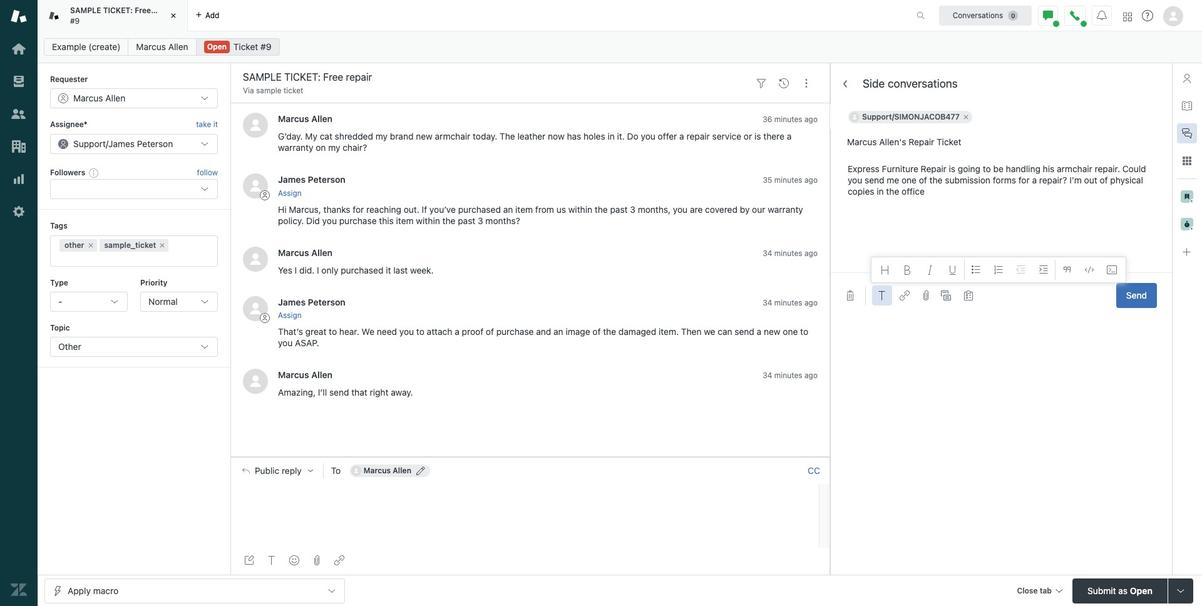 Task type: describe. For each thing, give the bounding box(es) containing it.
minutes for yes i did. i only purchased it last week.
[[774, 248, 802, 258]]

1 minutes from the top
[[774, 115, 802, 124]]

filter image
[[756, 78, 766, 88]]

0 vertical spatial item
[[515, 204, 533, 215]]

34 minutes ago text field for amazing, i'll send that right away.
[[763, 371, 818, 380]]

ticket:
[[103, 6, 133, 15]]

in inside g'day. my cat shredded my brand new armchair today. the leather now has holes in it. do you offer a repair service or is there a warranty on my chair?
[[608, 131, 615, 142]]

purchase inside that's great to hear. we need you to attach a proof of purchase and an image of the damaged item. then we can send a new one to you asap.
[[496, 326, 534, 337]]

ticket actions image
[[801, 78, 811, 88]]

apply
[[68, 585, 91, 596]]

james peterson assign for great
[[278, 297, 345, 320]]

other
[[64, 240, 84, 250]]

you inside g'day. my cat shredded my brand new armchair today. the leather now has holes in it. do you offer a repair service or is there a warranty on my chair?
[[641, 131, 655, 142]]

marcus allen inside secondary element
[[136, 41, 188, 52]]

close image
[[167, 9, 180, 22]]

the down you've
[[442, 215, 455, 226]]

of right image
[[593, 326, 601, 337]]

purchase inside hi marcus, thanks for reaching out. if you've purchased an item from us within the past 3 months, you are covered by our warranty policy. did you purchase this item within the past 3 months?
[[339, 215, 377, 226]]

we
[[362, 326, 374, 337]]

bold (cmd b) image
[[903, 265, 913, 275]]

marcus up yes
[[278, 247, 309, 258]]

format text image
[[877, 290, 887, 301]]

you down thanks
[[322, 215, 337, 226]]

as
[[1118, 585, 1128, 596]]

2 i from the left
[[317, 265, 319, 275]]

normal button
[[140, 292, 218, 312]]

marcus allen right "marcus.allen@example.com" image
[[364, 466, 411, 475]]

yes i did. i only purchased it last week.
[[278, 265, 434, 275]]

asap.
[[295, 337, 319, 348]]

marcus allen link for yes
[[278, 247, 332, 258]]

via sample ticket
[[243, 86, 303, 95]]

you inside express furniture repair is going to be handling his armchair repair. could you send me one of the submission forms for a repair? i'm out of physical copies in the office
[[848, 175, 862, 185]]

the down me
[[886, 186, 899, 197]]

0 vertical spatial add link (cmd k) image
[[900, 290, 910, 301]]

requester
[[50, 75, 88, 84]]

has
[[567, 131, 581, 142]]

ago for that's great to hear. we need you to attach a proof of purchase and an image of the damaged item. then we can send a new one to you asap.
[[804, 298, 818, 307]]

info on adding followers image
[[89, 168, 99, 178]]

notifications image
[[1097, 10, 1107, 20]]

reporting image
[[11, 171, 27, 187]]

34 minutes ago text field
[[763, 248, 818, 258]]

zendesk products image
[[1123, 12, 1132, 21]]

right
[[370, 387, 388, 397]]

ticket
[[233, 41, 258, 52]]

button displays agent's chat status as online. image
[[1043, 10, 1053, 20]]

purchased inside hi marcus, thanks for reaching out. if you've purchased an item from us within the past 3 months, you are covered by our warranty policy. did you purchase this item within the past 3 months?
[[458, 204, 501, 215]]

allen left edit user image
[[393, 466, 411, 475]]

34 minutes ago for attach
[[763, 298, 818, 307]]

conversations
[[888, 77, 958, 90]]

Side conversation composer text field
[[845, 163, 1157, 264]]

take
[[196, 120, 211, 129]]

followers element
[[50, 179, 218, 199]]

code block (cmd shift 6) image
[[1107, 265, 1117, 275]]

peterson inside 'assignee*' element
[[137, 138, 173, 149]]

34 for week.
[[763, 248, 772, 258]]

tab containing sample ticket: free repair
[[38, 0, 188, 31]]

week.
[[410, 265, 434, 275]]

bulleted list (cmd shift 8) image
[[971, 265, 981, 275]]

send button
[[1116, 283, 1157, 308]]

marcus allen link for g'day.
[[278, 114, 332, 124]]

service
[[712, 131, 741, 142]]

it.
[[617, 131, 625, 142]]

marcus allen up my
[[278, 114, 332, 124]]

this
[[379, 215, 394, 226]]

take it
[[196, 120, 218, 129]]

a right there
[[787, 131, 792, 142]]

public reply
[[255, 466, 302, 476]]

format text image
[[267, 555, 277, 565]]

0 horizontal spatial my
[[328, 142, 340, 153]]

could
[[1122, 163, 1146, 174]]

marcus allen link inside secondary element
[[128, 38, 196, 56]]

there
[[763, 131, 784, 142]]

out
[[1084, 175, 1097, 185]]

ago for hi marcus, thanks for reaching out. if you've purchased an item from us within the past 3 months, you are covered by our warranty policy. did you purchase this item within the past 3 months?
[[804, 176, 818, 185]]

send inside that's great to hear. we need you to attach a proof of purchase and an image of the damaged item. then we can send a new one to you asap.
[[735, 326, 754, 337]]

g'day. my cat shredded my brand new armchair today. the leather now has holes in it. do you offer a repair service or is there a warranty on my chair?
[[278, 131, 792, 153]]

1 vertical spatial past
[[458, 215, 475, 226]]

customers image
[[11, 106, 27, 122]]

you right need
[[399, 326, 414, 337]]

get started image
[[11, 41, 27, 57]]

by
[[740, 204, 750, 215]]

3 34 from the top
[[763, 371, 772, 380]]

requester element
[[50, 89, 218, 109]]

36
[[763, 115, 772, 124]]

send inside express furniture repair is going to be handling his armchair repair. could you send me one of the submission forms for a repair? i'm out of physical copies in the office
[[865, 175, 884, 185]]

marcus up g'day.
[[278, 114, 309, 124]]

peterson for hi
[[308, 174, 345, 185]]

0 vertical spatial past
[[610, 204, 628, 215]]

other
[[58, 341, 81, 352]]

warranty inside g'day. my cat shredded my brand new armchair today. the leather now has holes in it. do you offer a repair service or is there a warranty on my chair?
[[278, 142, 313, 153]]

underline (cmd u) image
[[948, 265, 958, 275]]

a right can
[[757, 326, 761, 337]]

image
[[566, 326, 590, 337]]

james peterson link for marcus,
[[278, 174, 345, 185]]

is inside g'day. my cat shredded my brand new armchair today. the leather now has holes in it. do you offer a repair service or is there a warranty on my chair?
[[754, 131, 761, 142]]

armchair inside express furniture repair is going to be handling his armchair repair. could you send me one of the submission forms for a repair? i'm out of physical copies in the office
[[1057, 163, 1092, 174]]

#9 inside sample ticket: free repair #9
[[70, 16, 80, 25]]

submission
[[945, 175, 990, 185]]

assignee*
[[50, 120, 87, 129]]

support/simonjacob477
[[862, 112, 960, 121]]

repair.
[[1095, 163, 1120, 174]]

/
[[106, 138, 108, 149]]

public reply button
[[231, 457, 323, 484]]

conversationlabel log
[[230, 103, 830, 457]]

physical
[[1110, 175, 1143, 185]]

the
[[500, 131, 515, 142]]

free
[[135, 6, 151, 15]]

allen up only
[[311, 247, 332, 258]]

did
[[306, 215, 320, 226]]

a inside express furniture repair is going to be handling his armchair repair. could you send me one of the submission forms for a repair? i'm out of physical copies in the office
[[1032, 175, 1037, 185]]

remove image
[[962, 113, 970, 121]]

chair?
[[343, 142, 367, 153]]

ago for yes i did. i only purchased it last week.
[[804, 248, 818, 258]]

submit as open
[[1087, 585, 1153, 596]]

tags
[[50, 221, 67, 230]]

assign for that's
[[278, 310, 302, 320]]

send
[[1126, 290, 1147, 301]]

marcus.allen@example.com image
[[351, 466, 361, 476]]

months?
[[485, 215, 520, 226]]

his
[[1043, 163, 1054, 174]]

get help image
[[1142, 10, 1153, 21]]

amazing, i'll send that right away.
[[278, 387, 413, 397]]

yes
[[278, 265, 292, 275]]

on
[[316, 142, 326, 153]]

that's great to hear. we need you to attach a proof of purchase and an image of the damaged item. then we can send a new one to you asap.
[[278, 326, 811, 348]]

marcus right "marcus.allen@example.com" image
[[364, 466, 391, 475]]

express
[[848, 163, 880, 174]]

allen inside secondary element
[[168, 41, 188, 52]]

attach files image
[[921, 290, 931, 301]]

followers
[[50, 168, 85, 177]]

new inside g'day. my cat shredded my brand new armchair today. the leather now has holes in it. do you offer a repair service or is there a warranty on my chair?
[[416, 131, 432, 142]]

marcus allen inside requester element
[[73, 93, 125, 104]]

going
[[958, 163, 980, 174]]

in inside express furniture repair is going to be handling his armchair repair. could you send me one of the submission forms for a repair? i'm out of physical copies in the office
[[877, 186, 884, 197]]

remove image for other
[[87, 241, 94, 249]]

0 horizontal spatial purchased
[[341, 265, 383, 275]]

need
[[377, 326, 397, 337]]

35 minutes ago
[[763, 176, 818, 185]]

close tab button
[[1011, 578, 1067, 605]]

marcus allen link for amazing,
[[278, 369, 332, 380]]

example (create)
[[52, 41, 120, 52]]

us
[[556, 204, 566, 215]]

assign button for hi
[[278, 188, 302, 199]]

zendesk support image
[[11, 8, 27, 24]]

that
[[351, 387, 367, 397]]

armchair inside g'day. my cat shredded my brand new armchair today. the leather now has holes in it. do you offer a repair service or is there a warranty on my chair?
[[435, 131, 470, 142]]

proof
[[462, 326, 483, 337]]

macro
[[93, 585, 118, 596]]

side conversations
[[863, 77, 958, 90]]

secondary element
[[38, 34, 1202, 59]]

edit user image
[[416, 466, 425, 475]]

normal
[[148, 296, 178, 307]]

ticket #9
[[233, 41, 271, 52]]

1 horizontal spatial within
[[568, 204, 592, 215]]

policy.
[[278, 215, 304, 226]]

today.
[[473, 131, 497, 142]]

hide composer image
[[525, 452, 535, 462]]

organizations image
[[11, 138, 27, 155]]

repair?
[[1039, 175, 1067, 185]]

knowledge image
[[1182, 101, 1192, 111]]



Task type: vqa. For each thing, say whether or not it's contained in the screenshot.
the 2 to the right
no



Task type: locate. For each thing, give the bounding box(es) containing it.
1 vertical spatial item
[[396, 215, 414, 226]]

35
[[763, 176, 772, 185]]

marcus down requester
[[73, 93, 103, 104]]

send down express
[[865, 175, 884, 185]]

is left 'going'
[[949, 163, 955, 174]]

for inside hi marcus, thanks for reaching out. if you've purchased an item from us within the past 3 months, you are covered by our warranty policy. did you purchase this item within the past 3 months?
[[353, 204, 364, 215]]

Subject field
[[240, 69, 748, 85], [830, 130, 1172, 155]]

for down handling
[[1018, 175, 1030, 185]]

from
[[535, 204, 554, 215]]

james peterson link
[[278, 174, 345, 185], [278, 297, 345, 307]]

to inside express furniture repair is going to be handling his armchair repair. could you send me one of the submission forms for a repair? i'm out of physical copies in the office
[[983, 163, 991, 174]]

0 vertical spatial 34 minutes ago text field
[[763, 298, 818, 307]]

open inside secondary element
[[207, 42, 227, 51]]

34
[[763, 248, 772, 258], [763, 298, 772, 307], [763, 371, 772, 380]]

numbered list (cmd shift 7) image
[[994, 265, 1004, 275]]

1 horizontal spatial for
[[1018, 175, 1030, 185]]

0 horizontal spatial repair
[[153, 6, 175, 15]]

if
[[422, 204, 427, 215]]

1 vertical spatial #9
[[261, 41, 271, 52]]

34 minutes ago for week.
[[763, 248, 818, 258]]

are
[[690, 204, 703, 215]]

1 horizontal spatial an
[[554, 326, 563, 337]]

hi
[[278, 204, 286, 215]]

add attachment image
[[312, 555, 322, 565]]

quote (cmd shift 9) image
[[1062, 265, 1072, 275]]

allen up cat at the left top of page
[[311, 114, 332, 124]]

assign button up hi
[[278, 188, 302, 199]]

within
[[568, 204, 592, 215], [416, 215, 440, 226]]

0 vertical spatial open
[[207, 42, 227, 51]]

take it button
[[196, 119, 218, 131]]

you right do
[[641, 131, 655, 142]]

you up the copies
[[848, 175, 862, 185]]

james peterson link up great
[[278, 297, 345, 307]]

my right on
[[328, 142, 340, 153]]

1 assign button from the top
[[278, 188, 302, 199]]

james peterson link up marcus,
[[278, 174, 345, 185]]

0 horizontal spatial warranty
[[278, 142, 313, 153]]

1 vertical spatial james peterson link
[[278, 297, 345, 307]]

0 horizontal spatial one
[[783, 326, 798, 337]]

0 vertical spatial 34 minutes ago
[[763, 248, 818, 258]]

0 vertical spatial it
[[213, 120, 218, 129]]

34 minutes ago
[[763, 248, 818, 258], [763, 298, 818, 307], [763, 371, 818, 380]]

example
[[52, 41, 86, 52]]

4 ago from the top
[[804, 298, 818, 307]]

new inside that's great to hear. we need you to attach a proof of purchase and an image of the damaged item. then we can send a new one to you asap.
[[764, 326, 780, 337]]

0 horizontal spatial #9
[[70, 16, 80, 25]]

reaching
[[366, 204, 401, 215]]

1 horizontal spatial purchased
[[458, 204, 501, 215]]

furniture
[[882, 163, 918, 174]]

2 minutes from the top
[[774, 176, 802, 185]]

0 vertical spatial is
[[754, 131, 761, 142]]

the left damaged
[[603, 326, 616, 337]]

and
[[536, 326, 551, 337]]

james for that's
[[278, 297, 306, 307]]

conversations button
[[939, 5, 1032, 25]]

bookmarks image
[[1181, 190, 1193, 203]]

3 ago from the top
[[804, 248, 818, 258]]

to
[[331, 465, 341, 476]]

0 vertical spatial 34
[[763, 248, 772, 258]]

0 horizontal spatial armchair
[[435, 131, 470, 142]]

insert emojis image
[[289, 555, 299, 565]]

zendesk image
[[11, 582, 27, 598]]

displays possible ticket submission types image
[[1176, 586, 1186, 596]]

1 vertical spatial repair
[[686, 131, 710, 142]]

1 horizontal spatial is
[[949, 163, 955, 174]]

0 horizontal spatial i
[[295, 265, 297, 275]]

remove image for sample_ticket
[[159, 241, 166, 249]]

#9 inside secondary element
[[261, 41, 271, 52]]

an inside that's great to hear. we need you to attach a proof of purchase and an image of the damaged item. then we can send a new one to you asap.
[[554, 326, 563, 337]]

1 remove image from the left
[[87, 241, 94, 249]]

insert ticket comments image
[[941, 290, 951, 301]]

cc
[[808, 465, 820, 476]]

3
[[630, 204, 635, 215], [478, 215, 483, 226]]

1 vertical spatial 3
[[478, 215, 483, 226]]

admin image
[[11, 203, 27, 220]]

marcus inside requester element
[[73, 93, 103, 104]]

1 horizontal spatial it
[[386, 265, 391, 275]]

james peterson assign up great
[[278, 297, 345, 320]]

2 james peterson link from the top
[[278, 297, 345, 307]]

a down handling
[[1032, 175, 1037, 185]]

can
[[718, 326, 732, 337]]

the
[[929, 175, 943, 185], [886, 186, 899, 197], [595, 204, 608, 215], [442, 215, 455, 226], [603, 326, 616, 337]]

reply
[[282, 466, 302, 476]]

1 horizontal spatial warranty
[[768, 204, 803, 215]]

1 horizontal spatial open
[[1130, 585, 1153, 596]]

now
[[548, 131, 565, 142]]

add link (cmd k) image left attach files icon
[[900, 290, 910, 301]]

1 horizontal spatial purchase
[[496, 326, 534, 337]]

be
[[993, 163, 1003, 174]]

tab
[[1040, 586, 1052, 595]]

send
[[865, 175, 884, 185], [735, 326, 754, 337], [329, 387, 349, 397]]

0 horizontal spatial within
[[416, 215, 440, 226]]

0 horizontal spatial in
[[608, 131, 615, 142]]

1 vertical spatial subject field
[[830, 130, 1172, 155]]

increase indent (cmd ]) image
[[1039, 265, 1049, 275]]

1 34 from the top
[[763, 248, 772, 258]]

5 ago from the top
[[804, 371, 818, 380]]

subject field up today.
[[240, 69, 748, 85]]

remove image
[[87, 241, 94, 249], [159, 241, 166, 249]]

marcus,
[[289, 204, 321, 215]]

you've
[[429, 204, 456, 215]]

1 vertical spatial one
[[783, 326, 798, 337]]

it inside conversationlabel log
[[386, 265, 391, 275]]

subject field up be
[[830, 130, 1172, 155]]

open right as
[[1130, 585, 1153, 596]]

1 horizontal spatial subject field
[[830, 130, 1172, 155]]

2 vertical spatial james
[[278, 297, 306, 307]]

me
[[887, 175, 899, 185]]

last
[[393, 265, 408, 275]]

of right proof
[[486, 326, 494, 337]]

submit
[[1087, 585, 1116, 596]]

0 horizontal spatial remove image
[[87, 241, 94, 249]]

1 vertical spatial 34 minutes ago
[[763, 298, 818, 307]]

our
[[752, 204, 765, 215]]

armchair left today.
[[435, 131, 470, 142]]

1 vertical spatial add link (cmd k) image
[[334, 555, 344, 565]]

hear.
[[339, 326, 359, 337]]

new right brand at the left of the page
[[416, 131, 432, 142]]

2 ago from the top
[[804, 176, 818, 185]]

topic
[[50, 323, 70, 332]]

main element
[[0, 0, 38, 606]]

purchase left and
[[496, 326, 534, 337]]

assign up hi
[[278, 188, 302, 198]]

add link (cmd k) image right add attachment image
[[334, 555, 344, 565]]

italic (cmd i) image
[[925, 265, 935, 275]]

follow button
[[197, 167, 218, 178]]

34 minutes ago text field for that's great to hear. we need you to attach a proof of purchase and an image of the damaged item. then we can send a new one to you asap.
[[763, 298, 818, 307]]

0 horizontal spatial for
[[353, 204, 364, 215]]

sample
[[256, 86, 281, 95]]

i right yes
[[295, 265, 297, 275]]

support
[[73, 138, 106, 149]]

0 horizontal spatial purchase
[[339, 215, 377, 226]]

36 minutes ago text field
[[763, 115, 818, 124]]

it inside button
[[213, 120, 218, 129]]

1 vertical spatial assign
[[278, 310, 302, 320]]

1 vertical spatial armchair
[[1057, 163, 1092, 174]]

office
[[902, 186, 925, 197]]

a right offer
[[679, 131, 684, 142]]

0 vertical spatial one
[[902, 175, 917, 185]]

for inside express furniture repair is going to be handling his armchair repair. could you send me one of the submission forms for a repair? i'm out of physical copies in the office
[[1018, 175, 1030, 185]]

within right us
[[568, 204, 592, 215]]

tab
[[38, 0, 188, 31]]

ticket
[[284, 86, 303, 95]]

events image
[[779, 78, 789, 88]]

new right can
[[764, 326, 780, 337]]

marcus allen link up did. at the top of the page
[[278, 247, 332, 258]]

set child ticket fields image
[[964, 290, 974, 301]]

ago for amazing, i'll send that right away.
[[804, 371, 818, 380]]

then
[[681, 326, 701, 337]]

1 horizontal spatial one
[[902, 175, 917, 185]]

1 horizontal spatial i
[[317, 265, 319, 275]]

it right take
[[213, 120, 218, 129]]

item left from
[[515, 204, 533, 215]]

0 vertical spatial subject field
[[240, 69, 748, 85]]

marcus down free
[[136, 41, 166, 52]]

go back image
[[840, 79, 850, 89]]

james peterson assign up marcus,
[[278, 174, 345, 198]]

cc button
[[808, 465, 820, 476]]

warranty right "our"
[[768, 204, 803, 215]]

time tracking image
[[1181, 218, 1193, 230]]

0 vertical spatial peterson
[[137, 138, 173, 149]]

assign button
[[278, 188, 302, 199], [278, 310, 302, 321]]

damaged
[[618, 326, 656, 337]]

minutes for amazing, i'll send that right away.
[[774, 371, 802, 380]]

1 horizontal spatial new
[[764, 326, 780, 337]]

you left the are
[[673, 204, 688, 215]]

assignee* element
[[50, 134, 218, 154]]

open left ticket
[[207, 42, 227, 51]]

within down if
[[416, 215, 440, 226]]

marcus up amazing,
[[278, 369, 309, 380]]

0 vertical spatial warranty
[[278, 142, 313, 153]]

allen up support / james peterson
[[105, 93, 125, 104]]

the inside that's great to hear. we need you to attach a proof of purchase and an image of the damaged item. then we can send a new one to you asap.
[[603, 326, 616, 337]]

is inside express furniture repair is going to be handling his armchair repair. could you send me one of the submission forms for a repair? i'm out of physical copies in the office
[[949, 163, 955, 174]]

purchased right only
[[341, 265, 383, 275]]

sample ticket: free repair #9
[[70, 6, 175, 25]]

topic element
[[50, 337, 218, 357]]

1 vertical spatial peterson
[[308, 174, 345, 185]]

0 vertical spatial within
[[568, 204, 592, 215]]

add button
[[188, 0, 227, 31]]

out.
[[404, 204, 419, 215]]

#9 down sample
[[70, 16, 80, 25]]

36 minutes ago
[[763, 115, 818, 124]]

discard this conversation image
[[845, 290, 855, 301]]

assign button for that's
[[278, 310, 302, 321]]

past left "months,"
[[610, 204, 628, 215]]

2 34 from the top
[[763, 298, 772, 307]]

close
[[1017, 586, 1038, 595]]

past left the months?
[[458, 215, 475, 226]]

peterson up great
[[308, 297, 345, 307]]

purchase down thanks
[[339, 215, 377, 226]]

great
[[305, 326, 326, 337]]

1 vertical spatial an
[[554, 326, 563, 337]]

0 vertical spatial assign
[[278, 188, 302, 198]]

2 34 minutes ago from the top
[[763, 298, 818, 307]]

warranty down g'day.
[[278, 142, 313, 153]]

0 vertical spatial an
[[503, 204, 513, 215]]

5 minutes from the top
[[774, 371, 802, 380]]

code span (cmd shift 5) image
[[1084, 265, 1094, 275]]

handling
[[1006, 163, 1040, 174]]

minutes for that's great to hear. we need you to attach a proof of purchase and an image of the damaged item. then we can send a new one to you asap.
[[774, 298, 802, 307]]

0 horizontal spatial new
[[416, 131, 432, 142]]

a left proof
[[455, 326, 459, 337]]

0 horizontal spatial an
[[503, 204, 513, 215]]

an right and
[[554, 326, 563, 337]]

1 vertical spatial in
[[877, 186, 884, 197]]

0 vertical spatial purchase
[[339, 215, 377, 226]]

1 horizontal spatial add link (cmd k) image
[[900, 290, 910, 301]]

peterson for that's
[[308, 297, 345, 307]]

for right thanks
[[353, 204, 364, 215]]

i right did. at the top of the page
[[317, 265, 319, 275]]

35 minutes ago text field
[[763, 176, 818, 185]]

sample
[[70, 6, 101, 15]]

peterson right /
[[137, 138, 173, 149]]

1 vertical spatial send
[[735, 326, 754, 337]]

of up 'office'
[[919, 175, 927, 185]]

allen down close image
[[168, 41, 188, 52]]

0 vertical spatial armchair
[[435, 131, 470, 142]]

did.
[[299, 265, 314, 275]]

decrease indent (cmd [) image
[[1016, 265, 1026, 275]]

1 34 minutes ago text field from the top
[[763, 298, 818, 307]]

0 vertical spatial james peterson assign
[[278, 174, 345, 198]]

item down out.
[[396, 215, 414, 226]]

0 horizontal spatial 3
[[478, 215, 483, 226]]

priority
[[140, 278, 167, 287]]

customer context image
[[1182, 73, 1192, 83]]

one inside that's great to hear. we need you to attach a proof of purchase and an image of the damaged item. then we can send a new one to you asap.
[[783, 326, 798, 337]]

1 horizontal spatial #9
[[261, 41, 271, 52]]

minutes
[[774, 115, 802, 124], [774, 176, 802, 185], [774, 248, 802, 258], [774, 298, 802, 307], [774, 371, 802, 380]]

assign for hi
[[278, 188, 302, 198]]

0 vertical spatial in
[[608, 131, 615, 142]]

0 horizontal spatial send
[[329, 387, 349, 397]]

2 34 minutes ago text field from the top
[[763, 371, 818, 380]]

remove image right 'other'
[[87, 241, 94, 249]]

0 vertical spatial new
[[416, 131, 432, 142]]

james up that's
[[278, 297, 306, 307]]

avatar image
[[850, 112, 860, 122], [243, 113, 268, 138], [243, 174, 268, 199], [243, 246, 268, 271], [243, 296, 268, 321], [243, 369, 268, 394]]

armchair up i'm
[[1057, 163, 1092, 174]]

1 vertical spatial for
[[353, 204, 364, 215]]

purchased up the months?
[[458, 204, 501, 215]]

item
[[515, 204, 533, 215], [396, 215, 414, 226]]

2 remove image from the left
[[159, 241, 166, 249]]

repair left "service"
[[686, 131, 710, 142]]

a
[[679, 131, 684, 142], [787, 131, 792, 142], [1032, 175, 1037, 185], [455, 326, 459, 337], [757, 326, 761, 337]]

1 vertical spatial within
[[416, 215, 440, 226]]

i'll
[[318, 387, 327, 397]]

one inside express furniture repair is going to be handling his armchair repair. could you send me one of the submission forms for a repair? i'm out of physical copies in the office
[[902, 175, 917, 185]]

2 vertical spatial 34
[[763, 371, 772, 380]]

1 horizontal spatial remove image
[[159, 241, 166, 249]]

ago
[[804, 115, 818, 124], [804, 176, 818, 185], [804, 248, 818, 258], [804, 298, 818, 307], [804, 371, 818, 380]]

1 horizontal spatial armchair
[[1057, 163, 1092, 174]]

hi marcus, thanks for reaching out. if you've purchased an item from us within the past 3 months, you are covered by our warranty policy. did you purchase this item within the past 3 months?
[[278, 204, 806, 226]]

we
[[704, 326, 715, 337]]

1 34 minutes ago from the top
[[763, 248, 818, 258]]

via
[[243, 86, 254, 95]]

3 left the months?
[[478, 215, 483, 226]]

offer
[[658, 131, 677, 142]]

1 vertical spatial it
[[386, 265, 391, 275]]

you
[[641, 131, 655, 142], [848, 175, 862, 185], [673, 204, 688, 215], [322, 215, 337, 226], [399, 326, 414, 337], [278, 337, 293, 348]]

1 assign from the top
[[278, 188, 302, 198]]

1 horizontal spatial 3
[[630, 204, 635, 215]]

1 vertical spatial purchased
[[341, 265, 383, 275]]

james inside 'assignee*' element
[[108, 138, 135, 149]]

3 minutes from the top
[[774, 248, 802, 258]]

in
[[608, 131, 615, 142], [877, 186, 884, 197]]

warranty inside hi marcus, thanks for reaching out. if you've purchased an item from us within the past 3 months, you are covered by our warranty policy. did you purchase this item within the past 3 months?
[[768, 204, 803, 215]]

1 horizontal spatial send
[[735, 326, 754, 337]]

copies
[[848, 186, 874, 197]]

0 vertical spatial purchased
[[458, 204, 501, 215]]

3 left "months,"
[[630, 204, 635, 215]]

0 vertical spatial for
[[1018, 175, 1030, 185]]

james peterson link for great
[[278, 297, 345, 307]]

#9 right ticket
[[261, 41, 271, 52]]

marcus allen down requester
[[73, 93, 125, 104]]

marcus allen up did. at the top of the page
[[278, 247, 332, 258]]

1 james peterson link from the top
[[278, 174, 345, 185]]

it left last
[[386, 265, 391, 275]]

1 horizontal spatial past
[[610, 204, 628, 215]]

tabs tab list
[[38, 0, 903, 31]]

3 34 minutes ago from the top
[[763, 371, 818, 380]]

0 horizontal spatial add link (cmd k) image
[[334, 555, 344, 565]]

add link (cmd k) image
[[900, 290, 910, 301], [334, 555, 344, 565]]

1 horizontal spatial in
[[877, 186, 884, 197]]

you down that's
[[278, 337, 293, 348]]

(create)
[[89, 41, 120, 52]]

4 minutes from the top
[[774, 298, 802, 307]]

remove image right sample_ticket
[[159, 241, 166, 249]]

1 ago from the top
[[804, 115, 818, 124]]

james right the support
[[108, 138, 135, 149]]

1 horizontal spatial my
[[375, 131, 388, 142]]

marcus allen link up amazing,
[[278, 369, 332, 380]]

of down repair.
[[1100, 175, 1108, 185]]

express furniture repair is going to be handling his armchair repair. could you send me one of the submission forms for a repair? i'm out of physical copies in the office
[[848, 163, 1146, 197]]

1 james peterson assign from the top
[[278, 174, 345, 198]]

marcus inside secondary element
[[136, 41, 166, 52]]

0 horizontal spatial is
[[754, 131, 761, 142]]

peterson up thanks
[[308, 174, 345, 185]]

follow
[[197, 168, 218, 177]]

public
[[255, 466, 279, 476]]

1 vertical spatial purchase
[[496, 326, 534, 337]]

0 vertical spatial james
[[108, 138, 135, 149]]

0 horizontal spatial it
[[213, 120, 218, 129]]

the right us
[[595, 204, 608, 215]]

34 minutes ago text field
[[763, 298, 818, 307], [763, 371, 818, 380]]

marcus
[[136, 41, 166, 52], [73, 93, 103, 104], [278, 114, 309, 124], [278, 247, 309, 258], [278, 369, 309, 380], [364, 466, 391, 475]]

2 horizontal spatial send
[[865, 175, 884, 185]]

james for hi
[[278, 174, 306, 185]]

repair inside g'day. my cat shredded my brand new armchair today. the leather now has holes in it. do you offer a repair service or is there a warranty on my chair?
[[686, 131, 710, 142]]

1 i from the left
[[295, 265, 297, 275]]

0 horizontal spatial open
[[207, 42, 227, 51]]

0 vertical spatial #9
[[70, 16, 80, 25]]

the down "repair"
[[929, 175, 943, 185]]

i
[[295, 265, 297, 275], [317, 265, 319, 275]]

allen inside requester element
[[105, 93, 125, 104]]

1 vertical spatial warranty
[[768, 204, 803, 215]]

0 horizontal spatial subject field
[[240, 69, 748, 85]]

2 assign from the top
[[278, 310, 302, 320]]

2 james peterson assign from the top
[[278, 297, 345, 320]]

draft mode image
[[244, 555, 254, 565]]

marcus allen link up my
[[278, 114, 332, 124]]

repair inside sample ticket: free repair #9
[[153, 6, 175, 15]]

assign up that's
[[278, 310, 302, 320]]

1 vertical spatial my
[[328, 142, 340, 153]]

1 vertical spatial is
[[949, 163, 955, 174]]

attach
[[427, 326, 452, 337]]

months,
[[638, 204, 671, 215]]

minutes for hi marcus, thanks for reaching out. if you've purchased an item from us within the past 3 months, you are covered by our warranty policy. did you purchase this item within the past 3 months?
[[774, 176, 802, 185]]

2 assign button from the top
[[278, 310, 302, 321]]

marcus allen up amazing,
[[278, 369, 332, 380]]

34 for attach
[[763, 298, 772, 307]]

1 vertical spatial open
[[1130, 585, 1153, 596]]

0 vertical spatial assign button
[[278, 188, 302, 199]]

james peterson assign for marcus,
[[278, 174, 345, 198]]

assign button up that's
[[278, 310, 302, 321]]

that's
[[278, 326, 303, 337]]

in right the copies
[[877, 186, 884, 197]]

apps image
[[1182, 156, 1192, 166]]

-
[[58, 296, 62, 307]]

example (create) button
[[44, 38, 129, 56]]

an inside hi marcus, thanks for reaching out. if you've purchased an item from us within the past 3 months, you are covered by our warranty policy. did you purchase this item within the past 3 months?
[[503, 204, 513, 215]]

marcus allen link down close image
[[128, 38, 196, 56]]

marcus allen
[[136, 41, 188, 52], [73, 93, 125, 104], [278, 114, 332, 124], [278, 247, 332, 258], [278, 369, 332, 380], [364, 466, 411, 475]]

peterson
[[137, 138, 173, 149], [308, 174, 345, 185], [308, 297, 345, 307]]

allen up i'll
[[311, 369, 332, 380]]

repair right free
[[153, 6, 175, 15]]

james peterson assign
[[278, 174, 345, 198], [278, 297, 345, 320]]

1 vertical spatial 34 minutes ago text field
[[763, 371, 818, 380]]

1 vertical spatial assign button
[[278, 310, 302, 321]]

send right can
[[735, 326, 754, 337]]

repair
[[921, 163, 946, 174]]

is right or
[[754, 131, 761, 142]]

james up hi
[[278, 174, 306, 185]]

views image
[[11, 73, 27, 90]]

away.
[[391, 387, 413, 397]]

in left it.
[[608, 131, 615, 142]]

marcus allen down close image
[[136, 41, 188, 52]]

1 vertical spatial 34
[[763, 298, 772, 307]]



